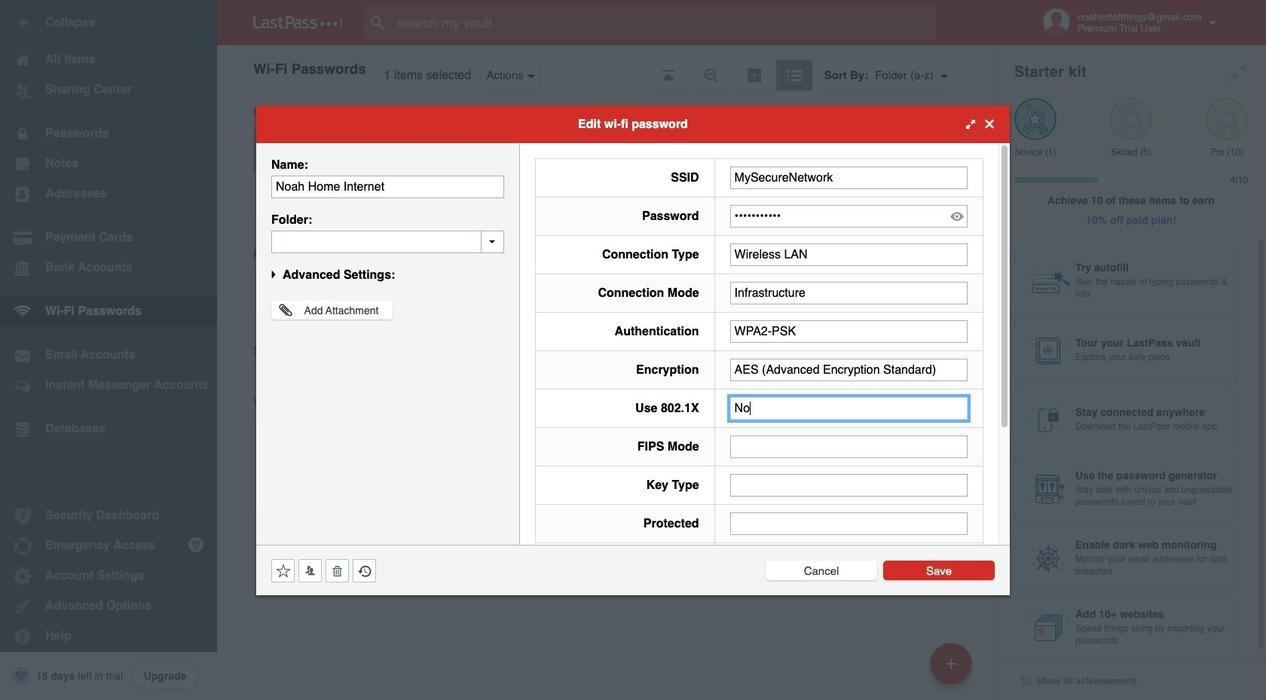 Task type: describe. For each thing, give the bounding box(es) containing it.
search my vault text field
[[363, 6, 966, 39]]

Search search field
[[363, 6, 966, 39]]

new item image
[[946, 659, 957, 669]]



Task type: locate. For each thing, give the bounding box(es) containing it.
None text field
[[730, 166, 968, 189], [271, 175, 505, 198], [730, 243, 968, 266], [730, 282, 968, 304], [730, 359, 968, 381], [730, 436, 968, 458], [730, 512, 968, 535], [730, 166, 968, 189], [271, 175, 505, 198], [730, 243, 968, 266], [730, 282, 968, 304], [730, 359, 968, 381], [730, 436, 968, 458], [730, 512, 968, 535]]

main navigation navigation
[[0, 0, 217, 701]]

None password field
[[730, 205, 968, 227]]

new item navigation
[[925, 639, 982, 701]]

None text field
[[271, 230, 505, 253], [730, 320, 968, 343], [730, 397, 968, 420], [730, 474, 968, 497], [271, 230, 505, 253], [730, 320, 968, 343], [730, 397, 968, 420], [730, 474, 968, 497]]

dialog
[[256, 105, 1011, 691]]

lastpass image
[[253, 16, 342, 29]]

vault options navigation
[[217, 45, 997, 90]]



Task type: vqa. For each thing, say whether or not it's contained in the screenshot.
New item element
no



